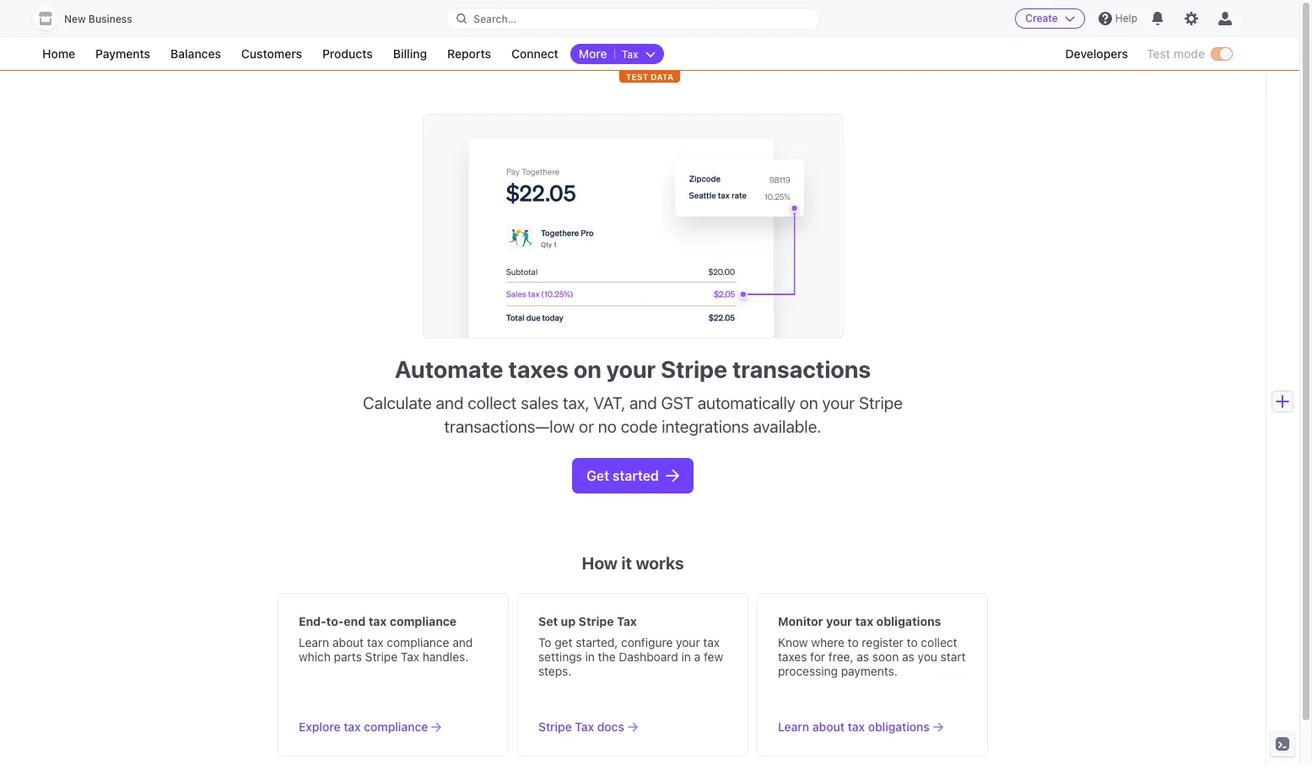 Task type: describe. For each thing, give the bounding box(es) containing it.
tax inside the end-to-end tax compliance learn about tax compliance and which parts stripe tax handles.
[[401, 650, 420, 664]]

payments link
[[87, 44, 159, 64]]

set up stripe tax to get started, configure your tax settings in the dashboard in a few steps.
[[539, 614, 724, 678]]

vat,
[[594, 393, 626, 413]]

2 to from the left
[[907, 635, 918, 650]]

stripe inside set up stripe tax to get started, configure your tax settings in the dashboard in a few steps.
[[579, 614, 614, 629]]

end-to-end tax compliance learn about tax compliance and which parts stripe tax handles.
[[299, 614, 473, 664]]

customers link
[[233, 44, 311, 64]]

payments
[[95, 46, 150, 61]]

up
[[561, 614, 576, 629]]

products link
[[314, 44, 381, 64]]

tax right 'explore'
[[344, 720, 361, 734]]

no
[[598, 417, 617, 436]]

taxes inside monitor your tax obligations know where to register to collect taxes for free, as soon as you start processing payments.
[[778, 650, 807, 664]]

collect inside monitor your tax obligations know where to register to collect taxes for free, as soon as you start processing payments.
[[921, 635, 958, 650]]

business
[[89, 13, 132, 25]]

explore tax compliance
[[299, 720, 428, 734]]

products
[[322, 46, 373, 61]]

help button
[[1092, 5, 1145, 32]]

1 vertical spatial compliance
[[387, 635, 449, 650]]

obligations for learn about tax obligations
[[868, 720, 930, 734]]

new
[[64, 13, 86, 25]]

mode
[[1174, 46, 1206, 61]]

tax right parts
[[367, 635, 384, 650]]

set
[[539, 614, 558, 629]]

started
[[613, 468, 659, 483]]

data
[[651, 72, 674, 82]]

handles.
[[423, 650, 469, 664]]

soon
[[873, 650, 899, 664]]

obligations for monitor your tax obligations know where to register to collect taxes for free, as soon as you start processing payments.
[[877, 614, 942, 629]]

started,
[[576, 635, 618, 650]]

transactions—low
[[445, 417, 575, 436]]

1 vertical spatial about
[[813, 720, 845, 734]]

new business button
[[34, 7, 149, 30]]

help
[[1116, 12, 1138, 24]]

1 to from the left
[[848, 635, 859, 650]]

on inside calculate and collect sales tax, vat, and gst automatically on your stripe transactions—low or no code integrations available.
[[800, 393, 819, 413]]

tax down payments.
[[848, 720, 865, 734]]

calculate
[[363, 393, 432, 413]]

connect
[[512, 46, 559, 61]]

to-
[[326, 614, 344, 629]]

your inside calculate and collect sales tax, vat, and gst automatically on your stripe transactions—low or no code integrations available.
[[823, 393, 855, 413]]

it
[[622, 554, 632, 573]]

end-
[[299, 614, 326, 629]]

docs
[[597, 720, 625, 734]]

create
[[1026, 12, 1059, 24]]

home
[[42, 46, 75, 61]]

0 vertical spatial compliance
[[390, 614, 457, 629]]

Search… search field
[[447, 8, 819, 29]]

0 horizontal spatial on
[[574, 355, 602, 383]]

few
[[704, 650, 724, 664]]

steps.
[[539, 664, 572, 678]]

register
[[862, 635, 904, 650]]

where
[[812, 635, 845, 650]]

billing link
[[385, 44, 436, 64]]

a
[[694, 650, 701, 664]]

developers link
[[1057, 44, 1137, 64]]

parts
[[334, 650, 362, 664]]

calculate and collect sales tax, vat, and gst automatically on your stripe transactions—low or no code integrations available.
[[363, 393, 903, 436]]

search…
[[474, 12, 517, 25]]

1 in from the left
[[586, 650, 595, 664]]

developers
[[1066, 46, 1129, 61]]

test data
[[626, 72, 674, 82]]

monitor your tax obligations know where to register to collect taxes for free, as soon as you start processing payments.
[[778, 614, 966, 678]]

dashboard
[[619, 650, 679, 664]]

stripe inside the end-to-end tax compliance learn about tax compliance and which parts stripe tax handles.
[[365, 650, 398, 664]]

reports link
[[439, 44, 500, 64]]

your up vat,
[[607, 355, 656, 383]]

get
[[555, 635, 573, 650]]

learn about tax obligations link
[[778, 719, 944, 736]]

balances
[[171, 46, 221, 61]]

you
[[918, 650, 938, 664]]

your inside set up stripe tax to get started, configure your tax settings in the dashboard in a few steps.
[[676, 635, 700, 650]]

test
[[1147, 46, 1171, 61]]

available.
[[753, 417, 822, 436]]

collect inside calculate and collect sales tax, vat, and gst automatically on your stripe transactions—low or no code integrations available.
[[468, 393, 517, 413]]

Search… text field
[[447, 8, 819, 29]]

get
[[587, 468, 610, 483]]



Task type: locate. For each thing, give the bounding box(es) containing it.
integrations
[[662, 417, 749, 436]]

to
[[539, 635, 552, 650]]

tax inside set up stripe tax to get started, configure your tax settings in the dashboard in a few steps.
[[617, 614, 637, 629]]

to
[[848, 635, 859, 650], [907, 635, 918, 650]]

0 horizontal spatial to
[[848, 635, 859, 650]]

a simplified invoice showing a sales tax line with some information on how the tax is calculated. image
[[444, 128, 833, 337]]

compliance up handles.
[[390, 614, 457, 629]]

2 vertical spatial compliance
[[364, 720, 428, 734]]

billing
[[393, 46, 427, 61]]

taxes left for
[[778, 650, 807, 664]]

transactions
[[733, 355, 871, 383]]

start
[[941, 650, 966, 664]]

about
[[333, 635, 364, 650], [813, 720, 845, 734]]

automate taxes on your stripe transactions
[[395, 355, 871, 383]]

to right the register
[[907, 635, 918, 650]]

2 as from the left
[[902, 650, 915, 664]]

and left 'to'
[[453, 635, 473, 650]]

end
[[344, 614, 366, 629]]

tax,
[[563, 393, 590, 413]]

code
[[621, 417, 658, 436]]

stripe inside calculate and collect sales tax, vat, and gst automatically on your stripe transactions—low or no code integrations available.
[[859, 393, 903, 413]]

learn down 'end-'
[[299, 635, 329, 650]]

get started button
[[573, 459, 693, 493]]

how it works
[[582, 554, 684, 573]]

tax left docs
[[575, 720, 594, 734]]

obligations down payments.
[[868, 720, 930, 734]]

your
[[607, 355, 656, 383], [823, 393, 855, 413], [827, 614, 853, 629], [676, 635, 700, 650]]

taxes up sales
[[509, 355, 569, 383]]

your left few
[[676, 635, 700, 650]]

automatically
[[698, 393, 796, 413]]

as
[[857, 650, 870, 664], [902, 650, 915, 664]]

automate
[[395, 355, 504, 383]]

in
[[586, 650, 595, 664], [682, 650, 691, 664]]

obligations inside monitor your tax obligations know where to register to collect taxes for free, as soon as you start processing payments.
[[877, 614, 942, 629]]

balances link
[[162, 44, 230, 64]]

or
[[579, 417, 594, 436]]

home link
[[34, 44, 84, 64]]

0 vertical spatial taxes
[[509, 355, 569, 383]]

compliance right 'explore'
[[364, 720, 428, 734]]

1 horizontal spatial taxes
[[778, 650, 807, 664]]

1 vertical spatial learn
[[778, 720, 810, 734]]

tax inside monitor your tax obligations know where to register to collect taxes for free, as soon as you start processing payments.
[[856, 614, 874, 629]]

1 vertical spatial on
[[800, 393, 819, 413]]

tax right the 'end'
[[369, 614, 387, 629]]

0 horizontal spatial taxes
[[509, 355, 569, 383]]

1 as from the left
[[857, 650, 870, 664]]

stripe tax docs link
[[539, 719, 638, 736]]

1 horizontal spatial about
[[813, 720, 845, 734]]

test
[[626, 72, 649, 82]]

collect right soon
[[921, 635, 958, 650]]

the
[[598, 650, 616, 664]]

stripe tax docs
[[539, 720, 625, 734]]

tax up test
[[622, 48, 639, 61]]

1 horizontal spatial as
[[902, 650, 915, 664]]

sales
[[521, 393, 559, 413]]

about down processing
[[813, 720, 845, 734]]

about down the 'end'
[[333, 635, 364, 650]]

taxes
[[509, 355, 569, 383], [778, 650, 807, 664]]

2 in from the left
[[682, 650, 691, 664]]

1 horizontal spatial learn
[[778, 720, 810, 734]]

free,
[[829, 650, 854, 664]]

configure
[[621, 635, 673, 650]]

compliance right parts
[[387, 635, 449, 650]]

obligations
[[877, 614, 942, 629], [868, 720, 930, 734]]

in left the
[[586, 650, 595, 664]]

1 vertical spatial taxes
[[778, 650, 807, 664]]

learn about tax obligations
[[778, 720, 930, 734]]

0 horizontal spatial in
[[586, 650, 595, 664]]

test mode
[[1147, 46, 1206, 61]]

learn inside the end-to-end tax compliance learn about tax compliance and which parts stripe tax handles.
[[299, 635, 329, 650]]

and up the 'code'
[[630, 393, 657, 413]]

collect up transactions—low
[[468, 393, 517, 413]]

0 horizontal spatial about
[[333, 635, 364, 650]]

1 vertical spatial collect
[[921, 635, 958, 650]]

1 horizontal spatial in
[[682, 650, 691, 664]]

how
[[582, 554, 618, 573]]

tax
[[622, 48, 639, 61], [617, 614, 637, 629], [401, 650, 420, 664], [575, 720, 594, 734]]

works
[[636, 554, 684, 573]]

1 horizontal spatial collect
[[921, 635, 958, 650]]

learn down processing
[[778, 720, 810, 734]]

as right free, at right
[[857, 650, 870, 664]]

tax up configure
[[617, 614, 637, 629]]

reports
[[447, 46, 491, 61]]

1 vertical spatial obligations
[[868, 720, 930, 734]]

gst
[[661, 393, 694, 413]]

more
[[579, 46, 608, 61]]

0 horizontal spatial as
[[857, 650, 870, 664]]

monitor
[[778, 614, 824, 629]]

to right where
[[848, 635, 859, 650]]

and
[[436, 393, 464, 413], [630, 393, 657, 413], [453, 635, 473, 650]]

learn
[[299, 635, 329, 650], [778, 720, 810, 734]]

explore
[[299, 720, 341, 734]]

settings
[[539, 650, 582, 664]]

0 horizontal spatial learn
[[299, 635, 329, 650]]

0 vertical spatial about
[[333, 635, 364, 650]]

which
[[299, 650, 331, 664]]

stripe
[[661, 355, 728, 383], [859, 393, 903, 413], [579, 614, 614, 629], [365, 650, 398, 664], [539, 720, 572, 734]]

tax up the register
[[856, 614, 874, 629]]

in left a
[[682, 650, 691, 664]]

0 vertical spatial learn
[[299, 635, 329, 650]]

on
[[574, 355, 602, 383], [800, 393, 819, 413]]

your inside monitor your tax obligations know where to register to collect taxes for free, as soon as you start processing payments.
[[827, 614, 853, 629]]

0 horizontal spatial collect
[[468, 393, 517, 413]]

your up where
[[827, 614, 853, 629]]

obligations up the register
[[877, 614, 942, 629]]

create button
[[1016, 8, 1086, 29]]

new business
[[64, 13, 132, 25]]

get started
[[587, 468, 659, 483]]

explore tax compliance link
[[299, 719, 442, 736]]

tax
[[369, 614, 387, 629], [856, 614, 874, 629], [367, 635, 384, 650], [704, 635, 720, 650], [344, 720, 361, 734], [848, 720, 865, 734]]

know
[[778, 635, 808, 650]]

customers
[[241, 46, 302, 61]]

and inside the end-to-end tax compliance learn about tax compliance and which parts stripe tax handles.
[[453, 635, 473, 650]]

processing
[[778, 664, 838, 678]]

as left you
[[902, 650, 915, 664]]

0 vertical spatial collect
[[468, 393, 517, 413]]

connect link
[[503, 44, 567, 64]]

1 horizontal spatial on
[[800, 393, 819, 413]]

your down transactions
[[823, 393, 855, 413]]

tax right a
[[704, 635, 720, 650]]

0 vertical spatial obligations
[[877, 614, 942, 629]]

1 horizontal spatial to
[[907, 635, 918, 650]]

tax inside set up stripe tax to get started, configure your tax settings in the dashboard in a few steps.
[[704, 635, 720, 650]]

about inside the end-to-end tax compliance learn about tax compliance and which parts stripe tax handles.
[[333, 635, 364, 650]]

payments.
[[841, 664, 898, 678]]

on up available.
[[800, 393, 819, 413]]

0 vertical spatial on
[[574, 355, 602, 383]]

on up tax,
[[574, 355, 602, 383]]

for
[[811, 650, 826, 664]]

and down automate
[[436, 393, 464, 413]]

tax left handles.
[[401, 650, 420, 664]]



Task type: vqa. For each thing, say whether or not it's contained in the screenshot.
2023 for Oct
no



